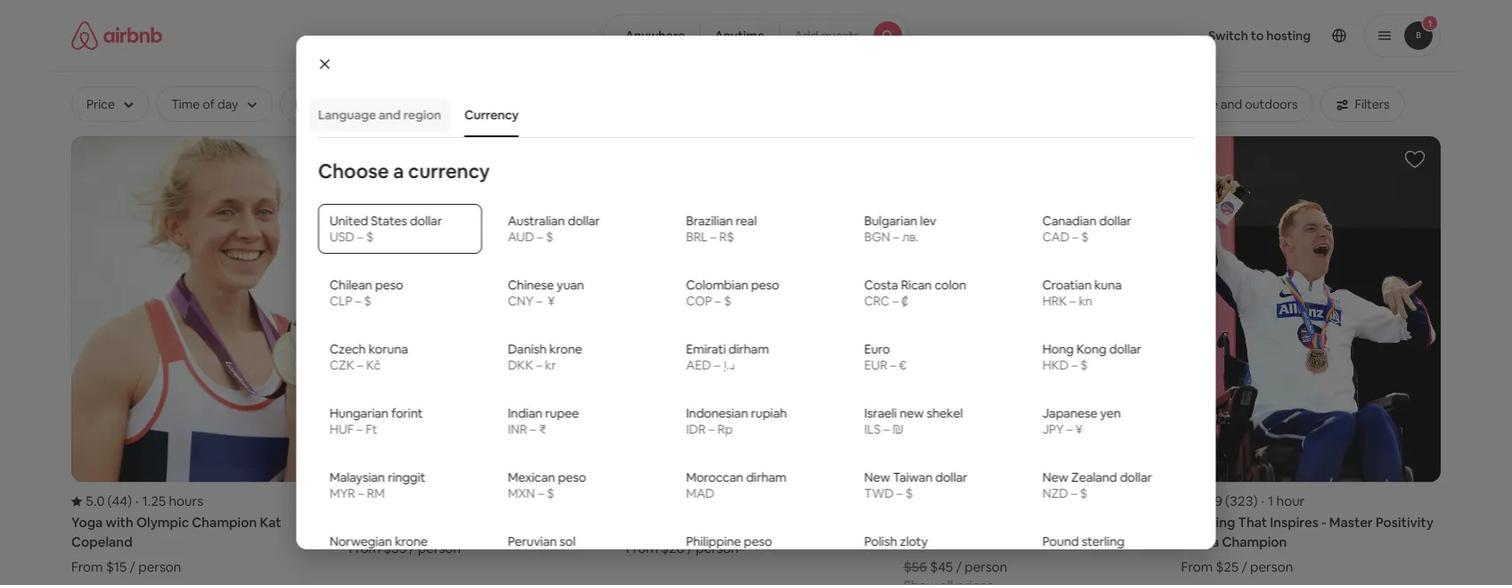 Task type: locate. For each thing, give the bounding box(es) containing it.
yen
[[1100, 405, 1121, 421]]

– inside danish krone dkk – kr
[[536, 357, 542, 373]]

· inside 4.99 (323) · 1 hour thinking that inspires - master positivity with a champion from $25 / person
[[1261, 493, 1265, 510]]

guests
[[821, 28, 860, 44]]

– right 'twd'
[[896, 486, 903, 502]]

from left the $15
[[71, 559, 103, 576]]

with down thinking
[[1181, 533, 1209, 551]]

hour inside building resilience with scott reardon "group"
[[706, 493, 734, 510]]

thinking
[[1181, 514, 1235, 532]]

/ right $26
[[687, 540, 693, 557]]

0 horizontal spatial 5.0
[[86, 493, 105, 510]]

shekel
[[926, 405, 963, 421]]

1 horizontal spatial and
[[497, 96, 519, 112]]

malaysian
[[329, 470, 385, 486]]

– right "hkd"
[[1071, 357, 1077, 373]]

and right art
[[497, 96, 519, 112]]

– inside indian rupee inr – ₹
[[530, 421, 536, 438]]

twd
[[864, 486, 894, 502]]

– inside mexican peso mxn – $
[[537, 486, 544, 502]]

1 vertical spatial dirham
[[746, 470, 786, 486]]

new inside 'new zealand dollar nzd – $'
[[1042, 470, 1068, 486]]

krone for norwegian krone
[[394, 534, 427, 550]]

krone down (6)
[[394, 534, 427, 550]]

add to wishlist image for 4.99 (323) · 1 hour thinking that inspires - master positivity with a champion from $25 / person
[[1404, 149, 1426, 170]]

$ right usd
[[366, 229, 373, 245]]

– inside "malaysian ringgit myr – rm"
[[358, 486, 364, 502]]

1 horizontal spatial add to wishlist image
[[1404, 149, 1426, 170]]

hour
[[706, 493, 734, 510], [1277, 493, 1305, 510]]

with down (44)
[[106, 514, 133, 532]]

new
[[899, 405, 924, 421]]

champion down hours
[[192, 514, 257, 532]]

person inside 'family fitness with annia hatch' group
[[418, 540, 461, 557]]

peso inside mexican peso mxn – $
[[558, 470, 586, 486]]

$ right cad
[[1081, 229, 1088, 245]]

$ inside colombian peso cop – $
[[723, 293, 731, 309]]

peso inside chilean peso clp – $
[[375, 277, 403, 293]]

cad
[[1042, 229, 1069, 245]]

rupee
[[545, 405, 579, 421]]

/ right $25
[[1242, 559, 1247, 576]]

and
[[497, 96, 519, 112], [1221, 96, 1242, 112], [378, 107, 400, 123]]

new left zealand
[[1042, 470, 1068, 486]]

5.0 up yoga
[[86, 493, 105, 510]]

1 horizontal spatial hour
[[1277, 493, 1305, 510]]

$15
[[106, 559, 127, 576]]

champion down that
[[1222, 533, 1287, 551]]

– left kč
[[357, 357, 363, 373]]

5.0 inside yoga with olympic champion kat copeland group
[[86, 493, 105, 510]]

hungarian
[[329, 405, 388, 421]]

1 horizontal spatial krone
[[549, 341, 582, 357]]

0 horizontal spatial ·
[[136, 493, 139, 510]]

1 1 from the left
[[697, 493, 703, 510]]

aud
[[507, 229, 534, 245]]

– right nzd
[[1071, 486, 1077, 502]]

life
[[964, 533, 987, 551]]

pound
[[1042, 534, 1079, 550]]

(323)
[[1225, 493, 1258, 510]]

peso for chilean peso
[[375, 277, 403, 293]]

– inside emirati dirham aed – ﺩ.ﺇ
[[714, 357, 720, 373]]

5.0 inside 'family fitness with annia hatch' group
[[363, 493, 382, 510]]

from inside building resilience with scott reardon "group"
[[626, 540, 658, 557]]

currency
[[464, 107, 518, 123]]

1 right (24)
[[697, 493, 703, 510]]

dollar inside united states dollar usd – $
[[410, 213, 442, 229]]

dollar right kong
[[1109, 341, 1141, 357]]

0 horizontal spatial new
[[864, 470, 890, 486]]

2 hour from the left
[[1277, 493, 1305, 510]]

0 vertical spatial champion
[[192, 514, 257, 532]]

/ inside 'family fitness with annia hatch' group
[[409, 540, 415, 557]]

2 horizontal spatial and
[[1221, 96, 1242, 112]]

chinese
[[507, 277, 554, 293]]

– left €
[[890, 357, 896, 373]]

2 horizontal spatial ·
[[1261, 493, 1265, 510]]

peso right the "philippine"
[[743, 534, 772, 550]]

from left $26
[[626, 540, 658, 557]]

emirati dirham aed – ﺩ.ﺇ
[[686, 341, 769, 373]]

1 horizontal spatial 5.0
[[363, 493, 382, 510]]

dollar inside 'new zealand dollar nzd – $'
[[1120, 470, 1152, 486]]

3 · from the left
[[1261, 493, 1265, 510]]

and left region
[[378, 107, 400, 123]]

0 horizontal spatial a
[[393, 158, 404, 184]]

Sightseeing button
[[972, 86, 1069, 122]]

· right (24)
[[691, 493, 694, 510]]

nature
[[1179, 96, 1218, 112]]

person for $56 $45 / person
[[965, 559, 1008, 576]]

choose a language and currency element
[[307, 93, 1205, 585]]

united states dollar usd – $
[[329, 213, 442, 245]]

/ inside cultivating an olympian mindset for everyday life group
[[956, 559, 962, 576]]

$ right "hkd"
[[1080, 357, 1088, 373]]

dirham inside emirati dirham aed – ﺩ.ﺇ
[[728, 341, 769, 357]]

yoga with olympic champion kat copeland from $15 / person
[[71, 514, 281, 576]]

cultivating an olympian mindset for everyday life group
[[904, 136, 1163, 585]]

peso inside colombian peso cop – $
[[751, 277, 779, 293]]

yuan
[[556, 277, 584, 293]]

emirati
[[686, 341, 726, 357]]

– inside euro eur – €
[[890, 357, 896, 373]]

–
[[357, 229, 363, 245], [537, 229, 543, 245], [710, 229, 716, 245], [893, 229, 899, 245], [1072, 229, 1078, 245], [355, 293, 361, 309], [536, 293, 542, 309], [714, 293, 721, 309], [892, 293, 898, 309], [1069, 293, 1076, 309], [357, 357, 363, 373], [536, 357, 542, 373], [714, 357, 720, 373], [890, 357, 896, 373], [1071, 357, 1077, 373], [356, 421, 363, 438], [530, 421, 536, 438], [708, 421, 714, 438], [883, 421, 889, 438], [1066, 421, 1072, 438], [358, 486, 364, 502], [537, 486, 544, 502], [896, 486, 903, 502], [1071, 486, 1077, 502]]

person inside building resilience with scott reardon "group"
[[696, 540, 739, 557]]

Tours button
[[903, 86, 964, 122]]

dollar inside hong kong dollar hkd – $
[[1109, 341, 1141, 357]]

– inside chilean peso clp – $
[[355, 293, 361, 309]]

$ inside hong kong dollar hkd – $
[[1080, 357, 1088, 373]]

1 inside 4.99 (323) · 1 hour thinking that inspires - master positivity with a champion from $25 / person
[[1268, 493, 1274, 510]]

olympian
[[994, 514, 1054, 532]]

– right clp at the bottom
[[355, 293, 361, 309]]

/
[[409, 540, 415, 557], [687, 540, 693, 557], [130, 559, 135, 576], [956, 559, 962, 576], [1242, 559, 1247, 576]]

chilean
[[329, 277, 372, 293]]

– left "rp"
[[708, 421, 714, 438]]

/ for $56 $45 / person
[[956, 559, 962, 576]]

– right the aud
[[537, 229, 543, 245]]

peso right mexican
[[558, 470, 586, 486]]

dollar for united states dollar
[[410, 213, 442, 229]]

czech koruna czk – kč
[[329, 341, 408, 373]]

· inside yoga with olympic champion kat copeland group
[[136, 493, 139, 510]]

1 vertical spatial a
[[1212, 533, 1219, 551]]

1 horizontal spatial with
[[1181, 533, 1209, 551]]

hour up inspires
[[1277, 493, 1305, 510]]

dollar right zealand
[[1120, 470, 1152, 486]]

– left "₹" at the left bottom of the page
[[530, 421, 536, 438]]

building resilience with scott reardon group
[[626, 136, 886, 557]]

0 horizontal spatial add to wishlist image
[[294, 149, 316, 170]]

tab list containing language and region
[[309, 93, 1195, 137]]

– inside 'new zealand dollar nzd – $'
[[1071, 486, 1077, 502]]

0 horizontal spatial with
[[106, 514, 133, 532]]

add to wishlist image for yoga with olympic champion kat copeland from $15 / person
[[294, 149, 316, 170]]

dollar up 4.93 out of 5 average rating,  40 reviews image
[[935, 470, 967, 486]]

1 horizontal spatial ·
[[691, 493, 694, 510]]

from left $25
[[1181, 559, 1213, 576]]

$ inside new taiwan dollar twd – $
[[905, 486, 913, 502]]

currency button
[[455, 98, 527, 132]]

5.0 left (6)
[[363, 493, 382, 510]]

– right cad
[[1072, 229, 1078, 245]]

myr
[[329, 486, 355, 502]]

3 5.0 from the left
[[641, 493, 660, 510]]

1 vertical spatial with
[[1181, 533, 1209, 551]]

– left rm at the left of the page
[[358, 486, 364, 502]]

positivity
[[1376, 514, 1434, 532]]

kč
[[366, 357, 380, 373]]

0 vertical spatial with
[[106, 514, 133, 532]]

1 for (323)
[[1268, 493, 1274, 510]]

2 5.0 from the left
[[363, 493, 382, 510]]

with
[[106, 514, 133, 532], [1181, 533, 1209, 551]]

mad
[[686, 486, 714, 502]]

dollar right australian
[[567, 213, 600, 229]]

tab list inside the choose a language and currency element
[[309, 93, 1195, 137]]

new left taiwan
[[864, 470, 890, 486]]

$ inside mexican peso mxn – $
[[546, 486, 554, 502]]

hour inside 4.99 (323) · 1 hour thinking that inspires - master positivity with a champion from $25 / person
[[1277, 493, 1305, 510]]

hours
[[169, 493, 203, 510]]

$ right clp at the bottom
[[364, 293, 371, 309]]

ils
[[864, 421, 880, 438]]

language and region
[[318, 107, 441, 123]]

with inside 4.99 (323) · 1 hour thinking that inspires - master positivity with a champion from $25 / person
[[1181, 533, 1209, 551]]

peso for colombian peso
[[751, 277, 779, 293]]

a down thinking
[[1212, 533, 1219, 551]]

languages dialog
[[296, 36, 1216, 585]]

2 horizontal spatial 5.0
[[641, 493, 660, 510]]

from inside 'family fitness with annia hatch' group
[[349, 540, 381, 557]]

dollar right states
[[410, 213, 442, 229]]

0 horizontal spatial krone
[[394, 534, 427, 550]]

1 horizontal spatial new
[[1042, 470, 1068, 486]]

/ inside yoga with olympic champion kat copeland from $15 / person
[[130, 559, 135, 576]]

cultivating
[[904, 514, 973, 532]]

cny
[[507, 293, 533, 309]]

– inside "costa rican colon crc – ₡"
[[892, 293, 898, 309]]

a right the choose
[[393, 158, 404, 184]]

dollar right canadian on the right top of page
[[1099, 213, 1131, 229]]

0 vertical spatial a
[[393, 158, 404, 184]]

– right cop
[[714, 293, 721, 309]]

– inside czech koruna czk – kč
[[357, 357, 363, 373]]

1 horizontal spatial 1
[[1268, 493, 1274, 510]]

5.0 (44)
[[86, 493, 132, 510]]

/ inside building resilience with scott reardon "group"
[[687, 540, 693, 557]]

eur
[[864, 357, 887, 373]]

dirham for moroccan dirham mad
[[746, 470, 786, 486]]

– inside hong kong dollar hkd – $
[[1071, 357, 1077, 373]]

add to wishlist image inside yoga with olympic champion kat copeland group
[[294, 149, 316, 170]]

– inside canadian dollar cad – $
[[1072, 229, 1078, 245]]

$ right the mxn on the left of page
[[546, 486, 554, 502]]

add to wishlist image
[[294, 149, 316, 170], [1404, 149, 1426, 170]]

$ right cop
[[723, 293, 731, 309]]

5.0
[[86, 493, 105, 510], [363, 493, 382, 510], [641, 493, 660, 510]]

states
[[371, 213, 407, 229]]

peruvian sol button
[[496, 525, 660, 575]]

person right $35
[[418, 540, 461, 557]]

$56
[[904, 559, 927, 576]]

5.0 out of 5 average rating,  44 reviews image
[[71, 493, 132, 510]]

danish krone dkk – kr
[[507, 341, 582, 373]]

1 new from the left
[[864, 470, 890, 486]]

2 · from the left
[[691, 493, 694, 510]]

– left kr
[[536, 357, 542, 373]]

2 add to wishlist image from the left
[[1404, 149, 1426, 170]]

thinking that inspires - master positivity with a champion group
[[1181, 136, 1441, 576]]

– right usd
[[357, 229, 363, 245]]

person inside cultivating an olympian mindset for everyday life group
[[965, 559, 1008, 576]]

· inside building resilience with scott reardon "group"
[[691, 493, 694, 510]]

1 5.0 from the left
[[86, 493, 105, 510]]

– left ₡
[[892, 293, 898, 309]]

real
[[735, 213, 757, 229]]

1 add to wishlist image from the left
[[294, 149, 316, 170]]

0 horizontal spatial hour
[[706, 493, 734, 510]]

1 · from the left
[[136, 493, 139, 510]]

0 horizontal spatial and
[[378, 107, 400, 123]]

krone right danish
[[549, 341, 582, 357]]

5.0 out of 5 average rating,  6 reviews image
[[349, 493, 402, 510]]

$ inside canadian dollar cad – $
[[1081, 229, 1088, 245]]

new inside new taiwan dollar twd – $
[[864, 470, 890, 486]]

and right nature
[[1221, 96, 1242, 112]]

5.0 (6)
[[363, 493, 402, 510]]

– right the mxn on the left of page
[[537, 486, 544, 502]]

4.99 out of 5 average rating,  323 reviews image
[[1181, 493, 1258, 510]]

and inside button
[[1221, 96, 1242, 112]]

Wellness button
[[1076, 86, 1157, 122]]

5.0 for 5.0 (44)
[[86, 493, 105, 510]]

– left kn
[[1069, 293, 1076, 309]]

australian
[[507, 213, 565, 229]]

language
[[318, 107, 376, 123]]

– left ₪
[[883, 421, 889, 438]]

0 vertical spatial dirham
[[728, 341, 769, 357]]

bulgarian
[[864, 213, 917, 229]]

and inside tab list
[[378, 107, 400, 123]]

czech
[[329, 341, 365, 357]]

kat
[[260, 514, 281, 532]]

dirham inside moroccan dirham mad
[[746, 470, 786, 486]]

from left $35
[[349, 540, 381, 557]]

krone
[[549, 341, 582, 357], [394, 534, 427, 550]]

– left "лв."
[[893, 229, 899, 245]]

forint
[[391, 405, 422, 421]]

jpy
[[1042, 421, 1063, 438]]

– inside new taiwan dollar twd – $
[[896, 486, 903, 502]]

inr
[[507, 421, 527, 438]]

person inside 4.99 (323) · 1 hour thinking that inspires - master positivity with a champion from $25 / person
[[1250, 559, 1293, 576]]

chinese yuan cny – ￥
[[507, 277, 584, 309]]

champion inside yoga with olympic champion kat copeland from $15 / person
[[192, 514, 257, 532]]

/ right $35
[[409, 540, 415, 557]]

crc
[[864, 293, 889, 309]]

japanese yen jpy – ¥
[[1042, 405, 1121, 438]]

brazilian real brl – r$
[[686, 213, 757, 245]]

1.25
[[142, 493, 166, 510]]

person right $25
[[1250, 559, 1293, 576]]

– left r$
[[710, 229, 716, 245]]

– inside hungarian forint huf – ft
[[356, 421, 363, 438]]

hour down moroccan
[[706, 493, 734, 510]]

Sports button
[[827, 86, 895, 122]]

canadian dollar cad – $
[[1042, 213, 1131, 245]]

4.99 (323) · 1 hour thinking that inspires - master positivity with a champion from $25 / person
[[1181, 493, 1434, 576]]

krone inside button
[[394, 534, 427, 550]]

5.0 out of 5 average rating,  24 reviews image
[[626, 493, 687, 510]]

art
[[476, 96, 494, 112]]

1 vertical spatial krone
[[394, 534, 427, 550]]

peruvian
[[507, 534, 556, 550]]

0 vertical spatial krone
[[549, 341, 582, 357]]

person right $26
[[696, 540, 739, 557]]

· left 1.25
[[136, 493, 139, 510]]

person right the $15
[[138, 559, 181, 576]]

– left ￥
[[536, 293, 542, 309]]

$ right nzd
[[1080, 486, 1087, 502]]

person down life
[[965, 559, 1008, 576]]

moroccan dirham mad
[[686, 470, 786, 502]]

· right (323)
[[1261, 493, 1265, 510]]

Food and drink button
[[705, 86, 820, 122]]

2 1 from the left
[[1268, 493, 1274, 510]]

None search field
[[603, 14, 909, 57]]

profile element
[[931, 0, 1441, 71]]

costa
[[864, 277, 898, 293]]

peso right chilean
[[375, 277, 403, 293]]

tab list
[[309, 93, 1195, 137]]

/ inside 4.99 (323) · 1 hour thinking that inspires - master positivity with a champion from $25 / person
[[1242, 559, 1247, 576]]

/ for from $26 / person
[[687, 540, 693, 557]]

united
[[329, 213, 368, 229]]

– left the ft
[[356, 421, 363, 438]]

1 horizontal spatial champion
[[1222, 533, 1287, 551]]

clp
[[329, 293, 352, 309]]

5.0 left (24)
[[641, 493, 660, 510]]

a
[[393, 158, 404, 184], [1212, 533, 1219, 551]]

add to wishlist image inside thinking that inspires - master positivity with a champion group
[[1404, 149, 1426, 170]]

4.93 out of 5 average rating,  40 reviews image
[[904, 493, 972, 510]]

brazilian
[[686, 213, 733, 229]]

hrk
[[1042, 293, 1067, 309]]

norwegian
[[329, 534, 392, 550]]

2 new from the left
[[1042, 470, 1068, 486]]

brl
[[686, 229, 707, 245]]

krone inside danish krone dkk – kr
[[549, 341, 582, 357]]

dollar for new taiwan dollar
[[935, 470, 967, 486]]

Art and culture button
[[460, 86, 577, 122]]

– left ¥
[[1066, 421, 1072, 438]]

anywhere button
[[603, 14, 700, 57]]

1 horizontal spatial a
[[1212, 533, 1219, 551]]

dollar inside new taiwan dollar twd – $
[[935, 470, 967, 486]]

5.0 (24) · 1 hour
[[641, 493, 734, 510]]

0 horizontal spatial 1
[[697, 493, 703, 510]]

/ right the $15
[[130, 559, 135, 576]]

1 right (323)
[[1268, 493, 1274, 510]]

1 inside building resilience with scott reardon "group"
[[697, 493, 703, 510]]

aed
[[686, 357, 711, 373]]

– inside bulgarian lev bgn – лв.
[[893, 229, 899, 245]]

$ inside united states dollar usd – $
[[366, 229, 373, 245]]

$ right 'twd'
[[905, 486, 913, 502]]

(44)
[[107, 493, 132, 510]]

idr
[[686, 421, 705, 438]]

1 hour from the left
[[706, 493, 734, 510]]

0 horizontal spatial champion
[[192, 514, 257, 532]]

culture
[[522, 96, 562, 112]]

1 vertical spatial champion
[[1222, 533, 1287, 551]]

$ right the aud
[[546, 229, 553, 245]]

/ right $45
[[956, 559, 962, 576]]

danish
[[507, 341, 546, 357]]

peso right colombian
[[751, 277, 779, 293]]

– left ﺩ.ﺇ
[[714, 357, 720, 373]]



Task type: describe. For each thing, give the bounding box(es) containing it.
– inside japanese yen jpy – ¥
[[1066, 421, 1072, 438]]

$ inside australian dollar aud – $
[[546, 229, 553, 245]]

and for nature
[[1221, 96, 1242, 112]]

rm
[[367, 486, 384, 502]]

canadian
[[1042, 213, 1096, 229]]

from inside yoga with olympic champion kat copeland from $15 / person
[[71, 559, 103, 576]]

anytime button
[[699, 14, 780, 57]]

– inside 'brazilian real brl – r$'
[[710, 229, 716, 245]]

hour for (24)
[[706, 493, 734, 510]]

hong kong dollar hkd – $
[[1042, 341, 1141, 373]]

$25
[[1216, 559, 1239, 576]]

peso inside button
[[743, 534, 772, 550]]

colombian peso cop – $
[[686, 277, 779, 309]]

an
[[976, 514, 991, 532]]

add guests
[[794, 28, 860, 44]]

norwegian krone
[[329, 534, 427, 550]]

family fitness with annia hatch group
[[349, 136, 608, 557]]

ft
[[365, 421, 377, 438]]

– inside united states dollar usd – $
[[357, 229, 363, 245]]

ringgit
[[387, 470, 425, 486]]

mexican peso mxn – $
[[507, 470, 586, 502]]

chilean peso clp – $
[[329, 277, 403, 309]]

huf
[[329, 421, 354, 438]]

nature and outdoors
[[1179, 96, 1298, 112]]

none search field containing anywhere
[[603, 14, 909, 57]]

bulgarian lev bgn – лв.
[[864, 213, 936, 245]]

Nature and outdoors button
[[1164, 86, 1313, 122]]

with inside yoga with olympic champion kat copeland from $15 / person
[[106, 514, 133, 532]]

dollar for hong kong dollar
[[1109, 341, 1141, 357]]

japanese
[[1042, 405, 1097, 421]]

lev
[[920, 213, 936, 229]]

a inside the choose a language and currency element
[[393, 158, 404, 184]]

a inside 4.99 (323) · 1 hour thinking that inspires - master positivity with a champion from $25 / person
[[1212, 533, 1219, 551]]

new for twd
[[864, 470, 890, 486]]

hour for (323)
[[1277, 493, 1305, 510]]

polish zloty button
[[852, 525, 1016, 575]]

euro eur – €
[[864, 341, 906, 373]]

koruna
[[368, 341, 408, 357]]

choose
[[318, 158, 389, 184]]

yoga
[[71, 514, 103, 532]]

costa rican colon crc – ₡
[[864, 277, 966, 309]]

israeli
[[864, 405, 897, 421]]

$ inside chilean peso clp – $
[[364, 293, 371, 309]]

anytime
[[714, 28, 765, 44]]

peso for mexican peso
[[558, 470, 586, 486]]

/ for from $35 / person
[[409, 540, 415, 557]]

from $26 / person
[[626, 540, 739, 557]]

new taiwan dollar twd – $
[[864, 470, 967, 502]]

5.0 inside building resilience with scott reardon "group"
[[641, 493, 660, 510]]

– inside croatian kuna hrk – kn
[[1069, 293, 1076, 309]]

person for from $26 / person
[[696, 540, 739, 557]]

– inside the chinese yuan cny – ￥
[[536, 293, 542, 309]]

person inside yoga with olympic champion kat copeland from $15 / person
[[138, 559, 181, 576]]

polish zloty
[[864, 534, 927, 550]]

￥
[[545, 293, 557, 309]]

– inside indonesian rupiah idr – rp
[[708, 421, 714, 438]]

dollar inside australian dollar aud – $
[[567, 213, 600, 229]]

philippine peso
[[686, 534, 772, 550]]

philippine
[[686, 534, 741, 550]]

mindset
[[1057, 514, 1108, 532]]

malaysian ringgit myr – rm
[[329, 470, 425, 502]]

olympic
[[136, 514, 189, 532]]

r$
[[719, 229, 734, 245]]

₹
[[538, 421, 546, 438]]

1 for (24)
[[697, 493, 703, 510]]

Entertainment button
[[584, 86, 697, 122]]

5.0 for 5.0 (6)
[[363, 493, 382, 510]]

pound sterling button
[[1031, 525, 1195, 575]]

– inside australian dollar aud – $
[[537, 229, 543, 245]]

(6)
[[385, 493, 402, 510]]

nzd
[[1042, 486, 1068, 502]]

· for 4.99 (323) · 1 hour thinking that inspires - master positivity with a champion from $25 / person
[[1261, 493, 1265, 510]]

region
[[403, 107, 441, 123]]

colon
[[934, 277, 966, 293]]

dollar inside canadian dollar cad – $
[[1099, 213, 1131, 229]]

$ inside 'new zealand dollar nzd – $'
[[1080, 486, 1087, 502]]

champion inside 4.99 (323) · 1 hour thinking that inspires - master positivity with a champion from $25 / person
[[1222, 533, 1287, 551]]

dirham for emirati dirham aed – ﺩ.ﺇ
[[728, 341, 769, 357]]

from inside 4.99 (323) · 1 hour thinking that inspires - master positivity with a champion from $25 / person
[[1181, 559, 1213, 576]]

polish
[[864, 534, 897, 550]]

euro
[[864, 341, 890, 357]]

$26
[[661, 540, 684, 557]]

add guests button
[[779, 14, 909, 57]]

person for from $35 / person
[[418, 540, 461, 557]]

bgn
[[864, 229, 890, 245]]

yoga with olympic champion kat copeland group
[[71, 136, 331, 576]]

4.99
[[1196, 493, 1222, 510]]

rp
[[717, 421, 732, 438]]

art and culture
[[476, 96, 562, 112]]

moroccan
[[686, 470, 743, 486]]

and for language
[[378, 107, 400, 123]]

new for nzd
[[1042, 470, 1068, 486]]

– inside colombian peso cop – $
[[714, 293, 721, 309]]

hong
[[1042, 341, 1073, 357]]

indian
[[507, 405, 542, 421]]

master
[[1329, 514, 1373, 532]]

(24)
[[662, 493, 687, 510]]

– inside israeli new shekel ils – ₪
[[883, 421, 889, 438]]

· 1.25 hours
[[136, 493, 203, 510]]

$35
[[383, 540, 406, 557]]

australian dollar aud – $
[[507, 213, 600, 245]]

dollar for new zealand dollar
[[1120, 470, 1152, 486]]

€
[[899, 357, 906, 373]]

add
[[794, 28, 818, 44]]

cultivating an olympian mindset for everyday life
[[904, 514, 1129, 551]]

· for 5.0 (24) · 1 hour
[[691, 493, 694, 510]]

from $35 / person
[[349, 540, 461, 557]]

and for art
[[497, 96, 519, 112]]

croatian kuna hrk – kn
[[1042, 277, 1121, 309]]

$56 $45 / person
[[904, 559, 1008, 576]]

mxn
[[507, 486, 535, 502]]

rupiah
[[751, 405, 787, 421]]

krone for danish krone dkk – kr
[[549, 341, 582, 357]]

anywhere
[[625, 28, 685, 44]]



Task type: vqa. For each thing, say whether or not it's contained in the screenshot.


